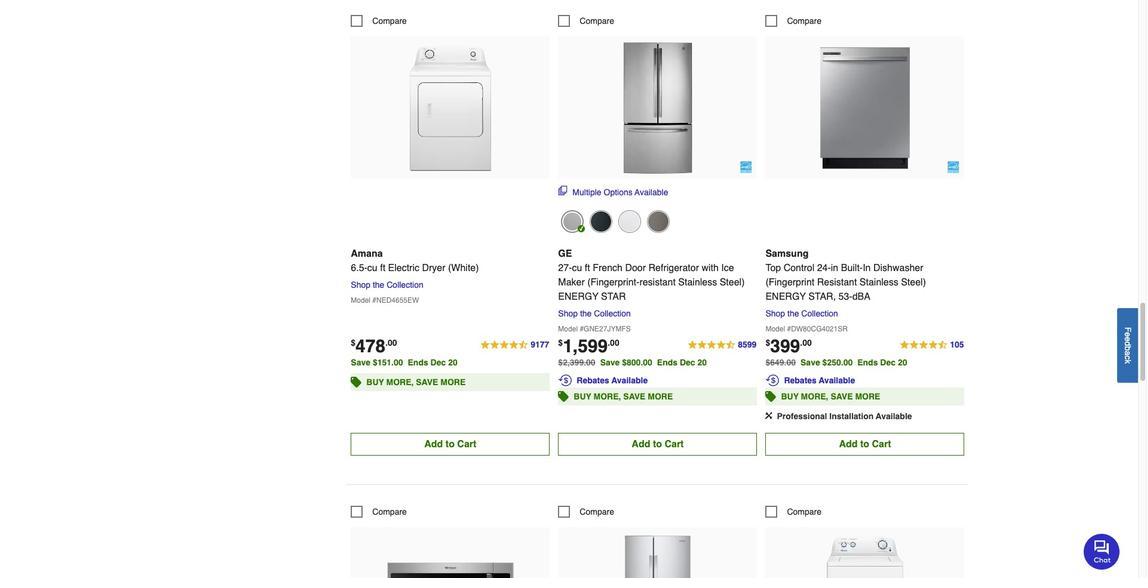 Task type: locate. For each thing, give the bounding box(es) containing it.
1 horizontal spatial .00
[[608, 338, 620, 348]]

the for amana 6.5-cu ft electric dryer (white)
[[373, 280, 385, 290]]

2 horizontal spatial .00
[[801, 338, 812, 348]]

to for second add to cart button from right
[[653, 439, 662, 450]]

resistant
[[640, 277, 676, 288]]

savings save $800.00 element
[[601, 358, 712, 367]]

1 horizontal spatial rebates icon image
[[766, 373, 780, 388]]

1 horizontal spatial shop
[[559, 309, 578, 318]]

$
[[351, 338, 356, 348], [559, 338, 563, 348], [766, 338, 771, 348]]

2 ends from the left
[[658, 358, 678, 367]]

rebates available button for 399
[[766, 373, 965, 388]]

20
[[449, 358, 458, 367], [698, 358, 707, 367], [899, 358, 908, 367]]

2 rebates available from the left
[[785, 376, 856, 385]]

steel) down dishwasher
[[902, 277, 927, 288]]

2 rebates available button from the left
[[766, 373, 965, 388]]

0 horizontal spatial 20
[[449, 358, 458, 367]]

cu inside amana 6.5-cu ft electric dryer (white)
[[368, 263, 378, 274]]

shop the collection link up model # gne27jymfs
[[559, 309, 636, 318]]

1 horizontal spatial ft
[[585, 263, 591, 274]]

shop down 6.5-
[[351, 280, 371, 290]]

top
[[766, 263, 782, 274]]

$2,399.00
[[559, 358, 596, 367]]

ends dec 20 element right $250.00
[[858, 358, 913, 367]]

1 horizontal spatial steel)
[[902, 277, 927, 288]]

.00 down gne27jymfs at bottom
[[608, 338, 620, 348]]

add
[[425, 439, 443, 450], [632, 439, 651, 450], [840, 439, 858, 450]]

2 ft from the left
[[585, 263, 591, 274]]

buy more, save more for 399
[[782, 392, 881, 402]]

the up model # ned4655ew
[[373, 280, 385, 290]]

2 horizontal spatial add
[[840, 439, 858, 450]]

steel) down "ice"
[[720, 277, 745, 288]]

save
[[351, 358, 371, 367], [601, 358, 620, 367], [801, 358, 821, 367], [416, 378, 438, 387], [624, 392, 646, 402], [831, 392, 853, 402]]

cart
[[458, 439, 477, 450], [665, 439, 684, 450], [873, 439, 892, 450]]

1 horizontal spatial ends dec 20 element
[[658, 358, 712, 367]]

stainless
[[679, 277, 718, 288], [860, 277, 899, 288]]

2 energy from the left
[[766, 292, 806, 302]]

4.5 stars image for 1,599
[[688, 338, 758, 353]]

$ 478 .00
[[351, 336, 397, 357]]

rebates available button down savings save $250.00 element
[[766, 373, 965, 388]]

2 horizontal spatial model
[[766, 325, 786, 333]]

105
[[951, 340, 965, 350]]

energy down the maker on the top of the page
[[559, 292, 599, 302]]

1 rebates from the left
[[577, 376, 610, 385]]

1 horizontal spatial model
[[559, 325, 578, 333]]

collection for in
[[802, 309, 839, 318]]

steel)
[[720, 277, 745, 288], [902, 277, 927, 288]]

energy inside samsung top control 24-in built-in dishwasher (fingerprint resistant stainless steel) energy star, 53-dba
[[766, 292, 806, 302]]

to
[[446, 439, 455, 450], [653, 439, 662, 450], [861, 439, 870, 450]]

0 horizontal spatial shop
[[351, 280, 371, 290]]

energy inside ge 27-cu ft french door refrigerator with ice maker (fingerprint-resistant stainless steel) energy star
[[559, 292, 599, 302]]

2 horizontal spatial shop the collection
[[766, 309, 839, 318]]

2 rebates from the left
[[785, 376, 817, 385]]

more down savings save $151.00 element
[[441, 378, 466, 387]]

dba
[[853, 292, 871, 302]]

3 $ from the left
[[766, 338, 771, 348]]

2 horizontal spatial shop
[[766, 309, 786, 318]]

1 horizontal spatial rebates available
[[785, 376, 856, 385]]

.00 inside $ 1,599 .00
[[608, 338, 620, 348]]

save down 478
[[351, 358, 371, 367]]

0 horizontal spatial shop the collection
[[351, 280, 424, 290]]

1 horizontal spatial cu
[[572, 263, 583, 274]]

3 to from the left
[[861, 439, 870, 450]]

1 horizontal spatial add to cart button
[[559, 433, 758, 456]]

more
[[441, 378, 466, 387], [648, 392, 673, 402], [856, 392, 881, 402]]

ice
[[722, 263, 735, 274]]

compare inside 1003201568 element
[[788, 507, 822, 517]]

model
[[351, 296, 371, 305], [559, 325, 578, 333], [766, 325, 786, 333]]

compare
[[373, 16, 407, 25], [580, 16, 615, 25], [788, 16, 822, 25], [373, 507, 407, 517], [580, 507, 615, 517], [788, 507, 822, 517]]

shop the collection
[[351, 280, 424, 290], [559, 309, 631, 318], [766, 309, 839, 318]]

rebates available
[[577, 376, 648, 385], [785, 376, 856, 385]]

2 horizontal spatial cart
[[873, 439, 892, 450]]

0 horizontal spatial the
[[373, 280, 385, 290]]

(fingerprint-
[[588, 277, 640, 288]]

shop the collection up model # ned4655ew
[[351, 280, 424, 290]]

2 horizontal spatial dec
[[881, 358, 896, 367]]

2 horizontal spatial ends
[[858, 358, 879, 367]]

add to cart button
[[351, 433, 550, 456], [559, 433, 758, 456], [766, 433, 965, 456]]

8599 button
[[688, 338, 758, 353]]

3 ends dec 20 element from the left
[[858, 358, 913, 367]]

$ down model # ned4655ew
[[351, 338, 356, 348]]

1 horizontal spatial buy more, save more
[[574, 392, 673, 402]]

478
[[356, 336, 386, 357]]

1 horizontal spatial 20
[[698, 358, 707, 367]]

2 4.5 stars image from the left
[[688, 338, 758, 353]]

add to cart
[[425, 439, 477, 450], [632, 439, 684, 450], [840, 439, 892, 450]]

1 horizontal spatial more
[[648, 392, 673, 402]]

1 .00 from the left
[[386, 338, 397, 348]]

f
[[1124, 327, 1134, 332]]

2 horizontal spatial the
[[788, 309, 800, 318]]

tag filled image down 478
[[351, 374, 362, 391]]

2 dec from the left
[[680, 358, 696, 367]]

# up "1,599"
[[580, 325, 584, 333]]

2 horizontal spatial buy more, save more
[[782, 392, 881, 402]]

.00 inside $ 478 .00
[[386, 338, 397, 348]]

# for top control 24-in built-in dishwasher (fingerprint resistant stainless steel) energy star, 53-dba
[[788, 325, 792, 333]]

dec down '8599' button
[[680, 358, 696, 367]]

2 horizontal spatial #
[[788, 325, 792, 333]]

buy right tag filled icon
[[574, 392, 592, 402]]

compare inside 5013703269 "element"
[[580, 16, 615, 25]]

2 horizontal spatial $
[[766, 338, 771, 348]]

2 20 from the left
[[698, 358, 707, 367]]

3 dec from the left
[[881, 358, 896, 367]]

1 e from the top
[[1124, 332, 1134, 337]]

1 horizontal spatial ends
[[658, 358, 678, 367]]

more, down save $151.00 ends dec 20
[[387, 378, 414, 387]]

0 horizontal spatial rebates available button
[[559, 373, 758, 388]]

energy
[[559, 292, 599, 302], [766, 292, 806, 302]]

more,
[[387, 378, 414, 387], [594, 392, 621, 402], [802, 392, 829, 402]]

ft inside amana 6.5-cu ft electric dryer (white)
[[380, 263, 386, 274]]

ends dec 20 element right "$151.00"
[[408, 358, 463, 367]]

0 horizontal spatial collection
[[387, 280, 424, 290]]

collection up the dw80cg4021sr
[[802, 309, 839, 318]]

ends right "$151.00"
[[408, 358, 429, 367]]

2 horizontal spatial collection
[[802, 309, 839, 318]]

3 add to cart button from the left
[[766, 433, 965, 456]]

ft
[[380, 263, 386, 274], [585, 263, 591, 274]]

1 horizontal spatial $
[[559, 338, 563, 348]]

2 add to cart button from the left
[[559, 433, 758, 456]]

1 add to cart button from the left
[[351, 433, 550, 456]]

samsung top control 24-in built-in dishwasher (fingerprint resistant stainless steel) energy star, 53-dba image
[[800, 42, 931, 174]]

rebates icon image
[[559, 373, 573, 388], [766, 373, 780, 388]]

$ inside $ 399 .00
[[766, 338, 771, 348]]

1 horizontal spatial add to cart
[[632, 439, 684, 450]]

.00 down model # dw80cg4021sr
[[801, 338, 812, 348]]

1 horizontal spatial shop the collection link
[[559, 309, 636, 318]]

1 rebates available from the left
[[577, 376, 648, 385]]

buy more, save more for 1,599
[[574, 392, 673, 402]]

105 button
[[900, 338, 965, 353]]

$ right 8599
[[766, 338, 771, 348]]

2 rebates icon image from the left
[[766, 373, 780, 388]]

0 horizontal spatial energy
[[559, 292, 599, 302]]

1 energy from the left
[[559, 292, 599, 302]]

e up b
[[1124, 337, 1134, 342]]

dryer
[[422, 263, 446, 274]]

1 rebates icon image from the left
[[559, 373, 573, 388]]

cu down amana
[[368, 263, 378, 274]]

c
[[1124, 356, 1134, 360]]

1 dec from the left
[[431, 358, 446, 367]]

rebates available down the $649.00 save $250.00 ends dec 20
[[785, 376, 856, 385]]

dec
[[431, 358, 446, 367], [680, 358, 696, 367], [881, 358, 896, 367]]

shop for top control 24-in built-in dishwasher (fingerprint resistant stainless steel) energy star, 53-dba
[[766, 309, 786, 318]]

3 4.5 stars image from the left
[[900, 338, 965, 353]]

4.5 stars image containing 105
[[900, 338, 965, 353]]

buy up professional
[[782, 392, 799, 402]]

energy star qualified image
[[741, 161, 753, 173], [949, 161, 960, 173]]

compare for 5013703269 "element"
[[580, 16, 615, 25]]

ends right $250.00
[[858, 358, 879, 367]]

$ right 9177
[[559, 338, 563, 348]]

collection
[[387, 280, 424, 290], [594, 309, 631, 318], [802, 309, 839, 318]]

2 horizontal spatial more
[[856, 392, 881, 402]]

1 energy star qualified image from the left
[[741, 161, 753, 173]]

1 horizontal spatial energy star qualified image
[[949, 161, 960, 173]]

d
[[1124, 342, 1134, 346]]

3 .00 from the left
[[801, 338, 812, 348]]

buy more, save more down $2,399.00 save $800.00 ends dec 20
[[574, 392, 673, 402]]

2 ends dec 20 element from the left
[[658, 358, 712, 367]]

buy more, save more up professional installation available
[[782, 392, 881, 402]]

2 cu from the left
[[572, 263, 583, 274]]

1 horizontal spatial 4.5 stars image
[[688, 338, 758, 353]]

stainless down in in the right of the page
[[860, 277, 899, 288]]

in
[[832, 263, 839, 274]]

1 $ from the left
[[351, 338, 356, 348]]

#
[[373, 296, 377, 305], [580, 325, 584, 333], [788, 325, 792, 333]]

shop
[[351, 280, 371, 290], [559, 309, 578, 318], [766, 309, 786, 318]]

1 horizontal spatial collection
[[594, 309, 631, 318]]

ends dec 20 element down '8599' button
[[658, 358, 712, 367]]

rebates down was price $649.00 element
[[785, 376, 817, 385]]

shop the collection link up model # dw80cg4021sr
[[766, 309, 844, 318]]

whirlpool 21.4-cu ft side-by-side refrigerator with ice maker (fingerprint resistant stainless steel) image
[[592, 534, 724, 579]]

0 horizontal spatial ends dec 20 element
[[408, 358, 463, 367]]

2 to from the left
[[653, 439, 662, 450]]

$ 1,599 .00
[[559, 336, 620, 357]]

b
[[1124, 346, 1134, 351]]

more, down $2,399.00 save $800.00 ends dec 20
[[594, 392, 621, 402]]

rebates icon image down $649.00
[[766, 373, 780, 388]]

1 horizontal spatial add
[[632, 439, 651, 450]]

with
[[702, 263, 719, 274]]

3 add from the left
[[840, 439, 858, 450]]

cu
[[368, 263, 378, 274], [572, 263, 583, 274]]

9177
[[531, 340, 550, 350]]

0 horizontal spatial to
[[446, 439, 455, 450]]

2 horizontal spatial add to cart
[[840, 439, 892, 450]]

buy more, save more
[[367, 378, 466, 387], [574, 392, 673, 402], [782, 392, 881, 402]]

4.5 stars image containing 8599
[[688, 338, 758, 353]]

2 add from the left
[[632, 439, 651, 450]]

3 20 from the left
[[899, 358, 908, 367]]

ned4655ew
[[377, 296, 419, 305]]

2 horizontal spatial ends dec 20 element
[[858, 358, 913, 367]]

2 steel) from the left
[[902, 277, 927, 288]]

0 horizontal spatial add to cart
[[425, 439, 477, 450]]

3 ends from the left
[[858, 358, 879, 367]]

.00
[[386, 338, 397, 348], [608, 338, 620, 348], [801, 338, 812, 348]]

samsungtop control 24-in built-in dishwasher (fingerprint resistant stainless steel) energy star, 53-dba element
[[766, 36, 965, 179]]

ends right $800.00
[[658, 358, 678, 367]]

# for 6.5-cu ft electric dryer (white)
[[373, 296, 377, 305]]

2 cart from the left
[[665, 439, 684, 450]]

0 horizontal spatial cart
[[458, 439, 477, 450]]

ft left "french" on the right top of page
[[585, 263, 591, 274]]

more, up professional
[[802, 392, 829, 402]]

more up the installation
[[856, 392, 881, 402]]

4.5 stars image for 478
[[480, 338, 550, 353]]

1 ft from the left
[[380, 263, 386, 274]]

0 horizontal spatial steel)
[[720, 277, 745, 288]]

2 horizontal spatial to
[[861, 439, 870, 450]]

.00 inside $ 399 .00
[[801, 338, 812, 348]]

collection for french
[[594, 309, 631, 318]]

add for first add to cart button from the right
[[840, 439, 858, 450]]

53-
[[839, 292, 853, 302]]

rebates available for 399
[[785, 376, 856, 385]]

tag filled image up the assembly icon
[[766, 388, 777, 405]]

1 cu from the left
[[368, 263, 378, 274]]

energy down (fingerprint
[[766, 292, 806, 302]]

1 stainless from the left
[[679, 277, 718, 288]]

0 horizontal spatial $
[[351, 338, 356, 348]]

$ for 1,599
[[559, 338, 563, 348]]

rebates
[[577, 376, 610, 385], [785, 376, 817, 385]]

chat invite button image
[[1085, 534, 1121, 570]]

cu up the maker on the top of the page
[[572, 263, 583, 274]]

dec right $250.00
[[881, 358, 896, 367]]

5014401217 element
[[766, 15, 822, 27]]

k
[[1124, 360, 1134, 364]]

2 horizontal spatial shop the collection link
[[766, 309, 844, 318]]

e
[[1124, 332, 1134, 337], [1124, 337, 1134, 342]]

control
[[784, 263, 815, 274]]

1 add from the left
[[425, 439, 443, 450]]

the up model # dw80cg4021sr
[[788, 309, 800, 318]]

1 horizontal spatial tag filled image
[[766, 388, 777, 405]]

cu for 6.5-
[[368, 263, 378, 274]]

rebates available button
[[559, 373, 758, 388], [766, 373, 965, 388]]

1 horizontal spatial dec
[[680, 358, 696, 367]]

professional
[[777, 412, 828, 421]]

1 steel) from the left
[[720, 277, 745, 288]]

ft for electric
[[380, 263, 386, 274]]

model down 6.5-
[[351, 296, 371, 305]]

rebates available button down savings save $800.00 element
[[559, 373, 758, 388]]

gne27jymfs
[[584, 325, 631, 333]]

0 horizontal spatial #
[[373, 296, 377, 305]]

4.5 stars image
[[480, 338, 550, 353], [688, 338, 758, 353], [900, 338, 965, 353]]

0 horizontal spatial buy
[[367, 378, 384, 387]]

shop for 27-cu ft french door refrigerator with ice maker (fingerprint-resistant stainless steel) energy star
[[559, 309, 578, 318]]

1 horizontal spatial the
[[580, 309, 592, 318]]

stainless inside ge 27-cu ft french door refrigerator with ice maker (fingerprint-resistant stainless steel) energy star
[[679, 277, 718, 288]]

collection down electric
[[387, 280, 424, 290]]

.00 up "$151.00"
[[386, 338, 397, 348]]

# up actual price $399.00 element
[[788, 325, 792, 333]]

0 horizontal spatial rebates available
[[577, 376, 648, 385]]

model up "1,599"
[[559, 325, 578, 333]]

1 horizontal spatial to
[[653, 439, 662, 450]]

available
[[635, 187, 669, 197], [612, 376, 648, 385], [819, 376, 856, 385], [876, 412, 913, 421]]

0 horizontal spatial more
[[441, 378, 466, 387]]

1 add to cart from the left
[[425, 439, 477, 450]]

compare inside 5014401217 element
[[788, 16, 822, 25]]

stainless down with
[[679, 277, 718, 288]]

model for 6.5-cu ft electric dryer (white)
[[351, 296, 371, 305]]

0 horizontal spatial 4.5 stars image
[[480, 338, 550, 353]]

ends dec 20 element
[[408, 358, 463, 367], [658, 358, 712, 367], [858, 358, 913, 367]]

# up actual price $478.00 "element"
[[373, 296, 377, 305]]

shop the collection up model # dw80cg4021sr
[[766, 309, 839, 318]]

available right the installation
[[876, 412, 913, 421]]

1 to from the left
[[446, 439, 455, 450]]

star,
[[809, 292, 836, 302]]

0 horizontal spatial add
[[425, 439, 443, 450]]

dishwasher
[[874, 263, 924, 274]]

.00 for 399
[[801, 338, 812, 348]]

e up d
[[1124, 332, 1134, 337]]

2 horizontal spatial add to cart button
[[766, 433, 965, 456]]

0 horizontal spatial cu
[[368, 263, 378, 274]]

2 energy star qualified image from the left
[[949, 161, 960, 173]]

0 horizontal spatial shop the collection link
[[351, 280, 429, 290]]

2 stainless from the left
[[860, 277, 899, 288]]

the for ge 27-cu ft french door refrigerator with ice maker (fingerprint-resistant stainless steel) energy star
[[580, 309, 592, 318]]

1 horizontal spatial cart
[[665, 439, 684, 450]]

2 horizontal spatial more,
[[802, 392, 829, 402]]

0 horizontal spatial .00
[[386, 338, 397, 348]]

shop the collection up model # gne27jymfs
[[559, 309, 631, 318]]

1 4.5 stars image from the left
[[480, 338, 550, 353]]

2 e from the top
[[1124, 337, 1134, 342]]

multiple options available link
[[559, 186, 669, 198]]

0 horizontal spatial rebates icon image
[[559, 373, 573, 388]]

1 horizontal spatial shop the collection
[[559, 309, 631, 318]]

0 horizontal spatial model
[[351, 296, 371, 305]]

rebates available down $2,399.00 save $800.00 ends dec 20
[[577, 376, 648, 385]]

cu inside ge 27-cu ft french door refrigerator with ice maker (fingerprint-resistant stainless steel) energy star
[[572, 263, 583, 274]]

2 horizontal spatial buy
[[782, 392, 799, 402]]

$649.00 save $250.00 ends dec 20
[[766, 358, 908, 367]]

rebates available button for 1,599
[[559, 373, 758, 388]]

0 horizontal spatial dec
[[431, 358, 446, 367]]

0 horizontal spatial energy star qualified image
[[741, 161, 753, 173]]

1 horizontal spatial stainless
[[860, 277, 899, 288]]

buy more, save more down savings save $151.00 element
[[367, 378, 466, 387]]

slate image
[[648, 210, 670, 233]]

ft left electric
[[380, 263, 386, 274]]

steel) inside ge 27-cu ft french door refrigerator with ice maker (fingerprint-resistant stainless steel) energy star
[[720, 277, 745, 288]]

the up model # gne27jymfs
[[580, 309, 592, 318]]

2 horizontal spatial 4.5 stars image
[[900, 338, 965, 353]]

2 $ from the left
[[559, 338, 563, 348]]

model # gne27jymfs
[[559, 325, 631, 333]]

1 horizontal spatial rebates
[[785, 376, 817, 385]]

ft inside ge 27-cu ft french door refrigerator with ice maker (fingerprint-resistant stainless steel) energy star
[[585, 263, 591, 274]]

$2,399.00 save $800.00 ends dec 20
[[559, 358, 707, 367]]

available down the $649.00 save $250.00 ends dec 20
[[819, 376, 856, 385]]

more for 1,599
[[648, 392, 673, 402]]

0 horizontal spatial stainless
[[679, 277, 718, 288]]

more down savings save $800.00 element
[[648, 392, 673, 402]]

0 horizontal spatial add to cart button
[[351, 433, 550, 456]]

$ for 399
[[766, 338, 771, 348]]

(white)
[[448, 263, 479, 274]]

shop the collection link up model # ned4655ew
[[351, 280, 429, 290]]

1 horizontal spatial buy
[[574, 392, 592, 402]]

electric
[[388, 263, 420, 274]]

white image
[[619, 210, 642, 233]]

model up 399
[[766, 325, 786, 333]]

4.5 stars image containing 9177
[[480, 338, 550, 353]]

ends
[[408, 358, 429, 367], [658, 358, 678, 367], [858, 358, 879, 367]]

a
[[1124, 351, 1134, 356]]

1 horizontal spatial energy
[[766, 292, 806, 302]]

shop up 399
[[766, 309, 786, 318]]

2 .00 from the left
[[608, 338, 620, 348]]

1 rebates available button from the left
[[559, 373, 758, 388]]

$ inside $ 478 .00
[[351, 338, 356, 348]]

ends for 399
[[858, 358, 879, 367]]

compare inside '1000293839' element
[[373, 507, 407, 517]]

dec right "$151.00"
[[431, 358, 446, 367]]

resistant
[[818, 277, 858, 288]]

save down savings save $151.00 element
[[416, 378, 438, 387]]

1 horizontal spatial more,
[[594, 392, 621, 402]]

the
[[373, 280, 385, 290], [580, 309, 592, 318], [788, 309, 800, 318]]

cu for 27-
[[572, 263, 583, 274]]

1 horizontal spatial rebates available button
[[766, 373, 965, 388]]

rebates down was price $2,399.00 element
[[577, 376, 610, 385]]

was price $2,399.00 element
[[559, 355, 601, 367]]

shop the collection link
[[351, 280, 429, 290], [559, 309, 636, 318], [766, 309, 844, 318]]

0 horizontal spatial ends
[[408, 358, 429, 367]]

0 horizontal spatial ft
[[380, 263, 386, 274]]

rebates icon image up tag filled icon
[[559, 373, 573, 388]]

shop up model # gne27jymfs
[[559, 309, 578, 318]]

tag filled image
[[351, 374, 362, 391], [766, 388, 777, 405]]

compare inside 5013699701 element
[[580, 507, 615, 517]]

buy down "$151.00"
[[367, 378, 384, 387]]

compare inside 1003201566 "element"
[[373, 16, 407, 25]]

energy star qualified image for samsungtop control 24-in built-in dishwasher (fingerprint resistant stainless steel) energy star, 53-dba element
[[949, 161, 960, 173]]

0 horizontal spatial rebates
[[577, 376, 610, 385]]

2 horizontal spatial 20
[[899, 358, 908, 367]]

collection up gne27jymfs at bottom
[[594, 309, 631, 318]]

5013699701 element
[[559, 506, 615, 518]]

buy
[[367, 378, 384, 387], [574, 392, 592, 402], [782, 392, 799, 402]]

.00 for 1,599
[[608, 338, 620, 348]]

1 horizontal spatial #
[[580, 325, 584, 333]]

$ inside $ 1,599 .00
[[559, 338, 563, 348]]



Task type: describe. For each thing, give the bounding box(es) containing it.
available up slate image
[[635, 187, 669, 197]]

add for second add to cart button from right
[[632, 439, 651, 450]]

20 for 399
[[899, 358, 908, 367]]

ge 27-cu ft french door refrigerator with ice maker (fingerprint-resistant stainless steel) energy star
[[559, 248, 745, 302]]

$800.00
[[623, 358, 653, 367]]

1,599
[[563, 336, 608, 357]]

shop the collection link for in
[[766, 309, 844, 318]]

door
[[626, 263, 646, 274]]

$ 399 .00
[[766, 336, 812, 357]]

$151.00
[[373, 358, 403, 367]]

steel) inside samsung top control 24-in built-in dishwasher (fingerprint resistant stainless steel) energy star, 53-dba
[[902, 277, 927, 288]]

to for third add to cart button from the right
[[446, 439, 455, 450]]

savings save $151.00 element
[[351, 358, 463, 367]]

actual price $478.00 element
[[351, 336, 397, 357]]

samsung
[[766, 248, 809, 259]]

star
[[602, 292, 626, 302]]

model for 27-cu ft french door refrigerator with ice maker (fingerprint-resistant stainless steel) energy star
[[559, 325, 578, 333]]

rebates icon image for 399
[[766, 373, 780, 388]]

more, for 399
[[802, 392, 829, 402]]

compare for 1003201568 element
[[788, 507, 822, 517]]

shop the collection for electric
[[351, 280, 424, 290]]

amana 6.5-cu ft electric dryer (white) image
[[385, 42, 516, 174]]

ends for 1,599
[[658, 358, 678, 367]]

multiple
[[573, 187, 602, 197]]

ge
[[559, 248, 572, 259]]

9177 button
[[480, 338, 550, 353]]

dec for 399
[[881, 358, 896, 367]]

1 20 from the left
[[449, 358, 458, 367]]

$250.00
[[823, 358, 853, 367]]

save down $2,399.00 save $800.00 ends dec 20
[[624, 392, 646, 402]]

1 ends from the left
[[408, 358, 429, 367]]

3 add to cart from the left
[[840, 439, 892, 450]]

rebates icon image for 1,599
[[559, 373, 573, 388]]

save down $ 399 .00
[[801, 358, 821, 367]]

amana
[[351, 248, 383, 259]]

shop for 6.5-cu ft electric dryer (white)
[[351, 280, 371, 290]]

ge27-cu ft french door refrigerator with ice maker (fingerprint-resistant stainless steel) energy star element
[[559, 36, 758, 179]]

1003201566 element
[[351, 15, 407, 27]]

dw80cg4021sr
[[792, 325, 848, 333]]

24-
[[818, 263, 832, 274]]

to for first add to cart button from the right
[[861, 439, 870, 450]]

actual price $1,599.00 element
[[559, 336, 620, 357]]

options
[[604, 187, 633, 197]]

ge 27-cu ft french door refrigerator with ice maker (fingerprint-resistant stainless steel) energy star image
[[592, 42, 724, 174]]

refrigerator
[[649, 263, 700, 274]]

ft for french
[[585, 263, 591, 274]]

1 cart from the left
[[458, 439, 477, 450]]

samsung top control 24-in built-in dishwasher (fingerprint resistant stainless steel) energy star, 53-dba
[[766, 248, 927, 302]]

4.5 stars image for 399
[[900, 338, 965, 353]]

installation
[[830, 412, 874, 421]]

model # ned4655ew
[[351, 296, 419, 305]]

shop the collection for french
[[559, 309, 631, 318]]

shop the collection for in
[[766, 309, 839, 318]]

1 ends dec 20 element from the left
[[408, 358, 463, 367]]

$649.00
[[766, 358, 796, 367]]

399
[[771, 336, 801, 357]]

energy star qualified image for 'ge27-cu ft french door refrigerator with ice maker (fingerprint-resistant stainless steel) energy star' element
[[741, 161, 753, 173]]

professional installation available
[[777, 412, 913, 421]]

compare for 5014401217 element
[[788, 16, 822, 25]]

rebates for 1,599
[[577, 376, 610, 385]]

fingerprint-resistant stainless steel image
[[562, 210, 584, 233]]

compare for 5013699701 element
[[580, 507, 615, 517]]

f e e d b a c k button
[[1118, 308, 1139, 383]]

8599
[[739, 340, 757, 350]]

dec for 1,599
[[680, 358, 696, 367]]

built-
[[842, 263, 863, 274]]

buy for 399
[[782, 392, 799, 402]]

3 cart from the left
[[873, 439, 892, 450]]

was price $649.00 element
[[766, 355, 801, 367]]

tag filled image
[[559, 388, 569, 405]]

0 horizontal spatial more,
[[387, 378, 414, 387]]

6.5-
[[351, 263, 368, 274]]

add for third add to cart button from the right
[[425, 439, 443, 450]]

multiple options available
[[573, 187, 669, 197]]

buy for 1,599
[[574, 392, 592, 402]]

1000293839 element
[[351, 506, 407, 518]]

in
[[863, 263, 871, 274]]

0 horizontal spatial tag filled image
[[351, 374, 362, 391]]

1003201568 element
[[766, 506, 822, 518]]

save up professional installation available
[[831, 392, 853, 402]]

ends dec 20 element for 1,599
[[658, 358, 712, 367]]

$ for 478
[[351, 338, 356, 348]]

shop the collection link for electric
[[351, 280, 429, 290]]

black image
[[590, 210, 613, 233]]

(fingerprint
[[766, 277, 815, 288]]

amana 3.5-cu ft agitator top-load washer (white) image
[[800, 534, 931, 579]]

french
[[593, 263, 623, 274]]

save $151.00 ends dec 20
[[351, 358, 458, 367]]

model for top control 24-in built-in dishwasher (fingerprint resistant stainless steel) energy star, 53-dba
[[766, 325, 786, 333]]

2 add to cart from the left
[[632, 439, 684, 450]]

ends dec 20 element for 399
[[858, 358, 913, 367]]

more, for 1,599
[[594, 392, 621, 402]]

amana 6.5-cu ft electric dryer (white)
[[351, 248, 479, 274]]

# for 27-cu ft french door refrigerator with ice maker (fingerprint-resistant stainless steel) energy star
[[580, 325, 584, 333]]

rebates available for 1,599
[[577, 376, 648, 385]]

20 for 1,599
[[698, 358, 707, 367]]

whirlpool 1.7-cu ft 1000-watt over-the-range microwave (fingerprint resistant stainless steel) image
[[385, 534, 516, 579]]

5013703269 element
[[559, 15, 615, 27]]

actual price $399.00 element
[[766, 336, 812, 357]]

available down $2,399.00 save $800.00 ends dec 20
[[612, 376, 648, 385]]

assembly image
[[766, 412, 773, 419]]

maker
[[559, 277, 585, 288]]

more for 399
[[856, 392, 881, 402]]

rebates for 399
[[785, 376, 817, 385]]

model # dw80cg4021sr
[[766, 325, 848, 333]]

the for samsung top control 24-in built-in dishwasher (fingerprint resistant stainless steel) energy star, 53-dba
[[788, 309, 800, 318]]

.00 for 478
[[386, 338, 397, 348]]

0 horizontal spatial buy more, save more
[[367, 378, 466, 387]]

stainless inside samsung top control 24-in built-in dishwasher (fingerprint resistant stainless steel) energy star, 53-dba
[[860, 277, 899, 288]]

savings save $250.00 element
[[801, 358, 913, 367]]

27-
[[559, 263, 572, 274]]

collection for electric
[[387, 280, 424, 290]]

save down actual price $1,599.00 element
[[601, 358, 620, 367]]

compare for 1003201566 "element"
[[373, 16, 407, 25]]

f e e d b a c k
[[1124, 327, 1134, 364]]

shop the collection link for french
[[559, 309, 636, 318]]

compare for '1000293839' element
[[373, 507, 407, 517]]



Task type: vqa. For each thing, say whether or not it's contained in the screenshot.
the left down
no



